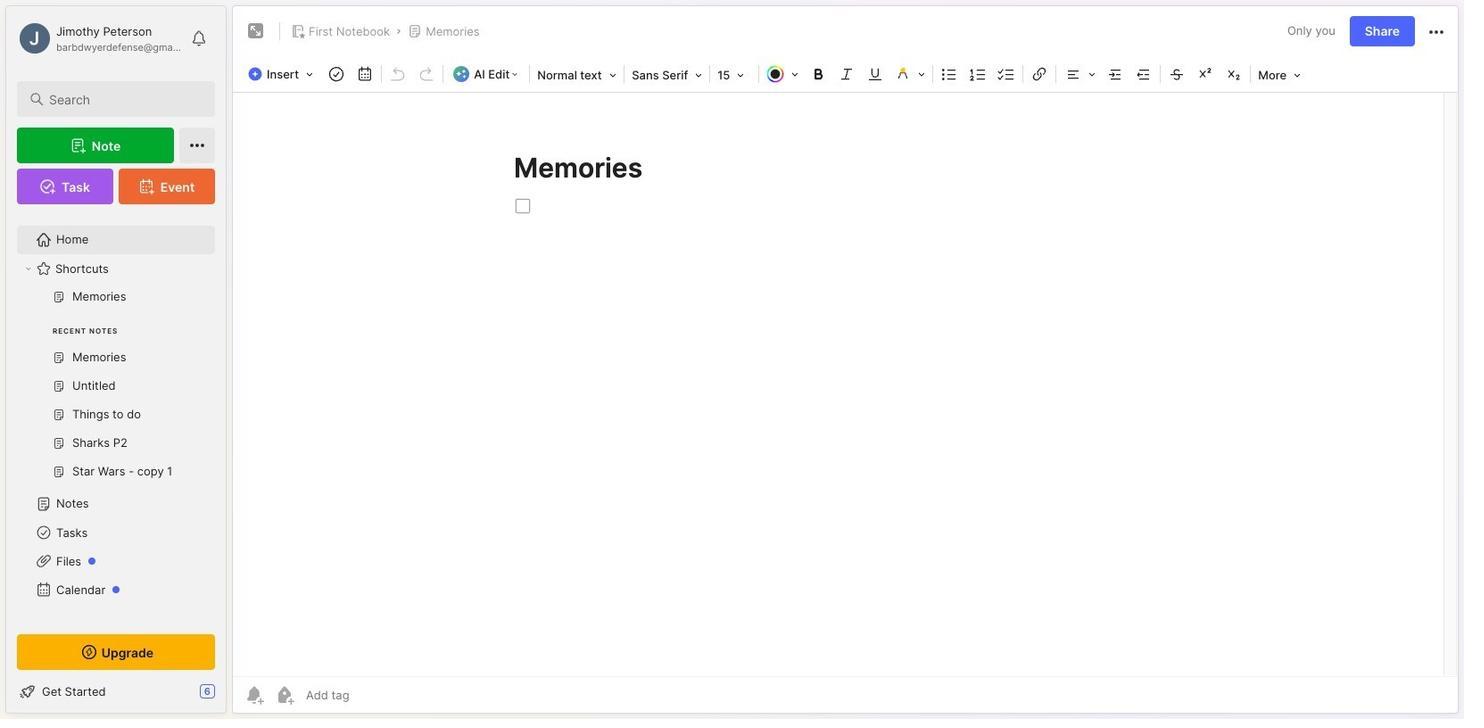 Task type: vqa. For each thing, say whether or not it's contained in the screenshot.
Font color field
yes



Task type: locate. For each thing, give the bounding box(es) containing it.
add tag image
[[274, 685, 295, 706]]

outdent image
[[1132, 62, 1157, 87]]

Insert field
[[244, 62, 322, 87]]

Help and Learning task checklist field
[[6, 677, 226, 706]]

more actions image
[[1426, 21, 1448, 43]]

Font size field
[[712, 62, 757, 87]]

subscript image
[[1222, 62, 1247, 87]]

note window element
[[232, 5, 1459, 719]]

tree inside main element
[[6, 215, 226, 719]]

More field
[[1253, 62, 1307, 87]]

add a reminder image
[[244, 685, 265, 706]]

More actions field
[[1426, 20, 1448, 43]]

tree
[[6, 215, 226, 719]]

click to collapse image
[[225, 686, 239, 708]]

group
[[17, 283, 215, 497]]

expand note image
[[245, 21, 267, 42]]

Font family field
[[627, 62, 708, 87]]

task image
[[324, 62, 349, 87]]

bulleted list image
[[937, 62, 962, 87]]

bold image
[[806, 62, 831, 87]]

underline image
[[863, 62, 888, 87]]

indent image
[[1103, 62, 1128, 87]]

Font color field
[[762, 62, 804, 87]]

None search field
[[49, 88, 199, 110]]

Add tag field
[[304, 687, 439, 703]]

Alignment field
[[1059, 62, 1102, 87]]

calendar event image
[[353, 62, 378, 87]]



Task type: describe. For each thing, give the bounding box(es) containing it.
numbered list image
[[966, 62, 991, 87]]

main element
[[0, 0, 232, 719]]

Heading level field
[[532, 62, 622, 87]]

checklist image
[[995, 62, 1020, 87]]

Search text field
[[49, 91, 199, 108]]

Note Editor text field
[[233, 92, 1458, 677]]

Highlight field
[[890, 62, 931, 87]]

insert link image
[[1028, 62, 1053, 87]]

group inside main element
[[17, 283, 215, 497]]

superscript image
[[1194, 62, 1219, 87]]

none search field inside main element
[[49, 88, 199, 110]]

italic image
[[835, 62, 860, 87]]

strikethrough image
[[1165, 62, 1190, 87]]

Account field
[[17, 21, 182, 56]]



